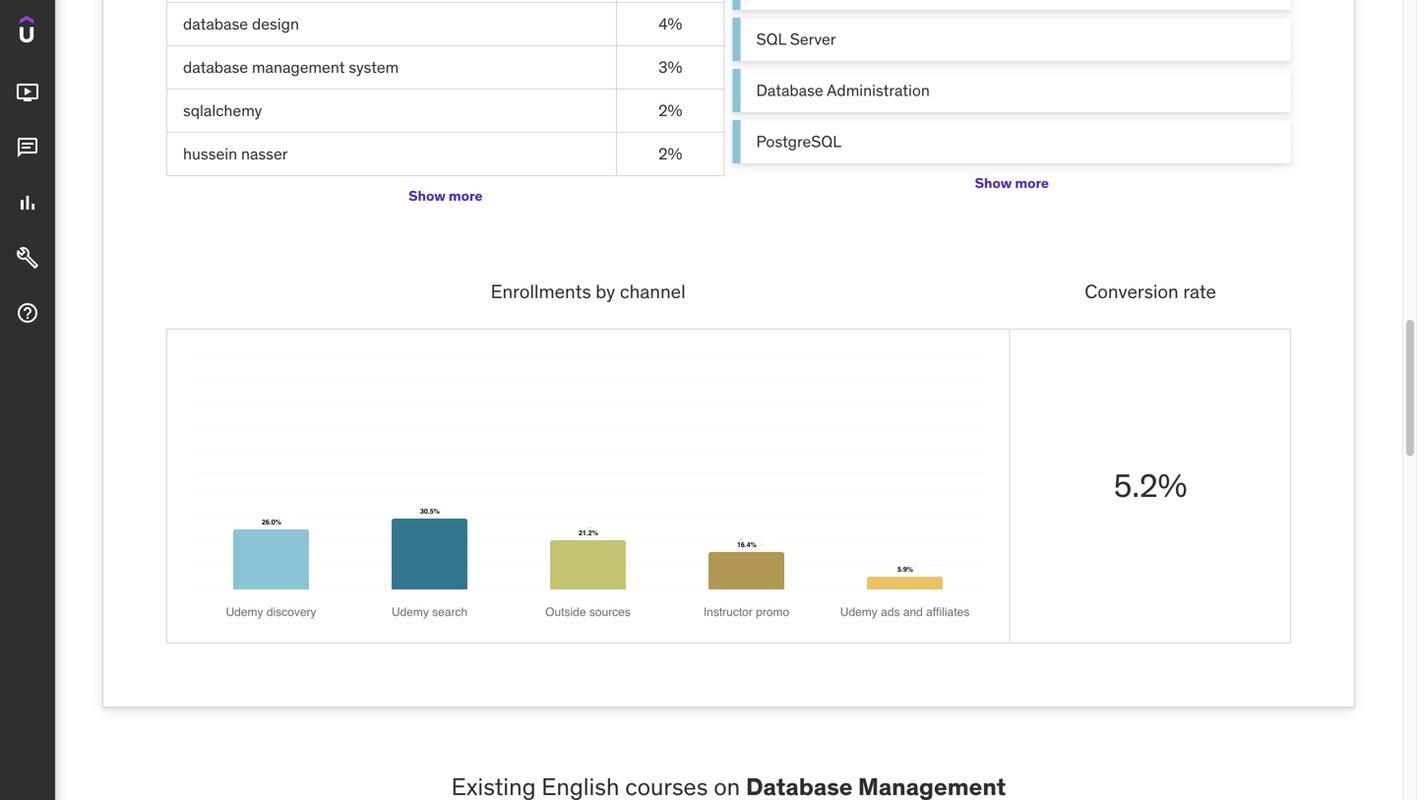 Task type: vqa. For each thing, say whether or not it's contained in the screenshot.


Task type: describe. For each thing, give the bounding box(es) containing it.
1 horizontal spatial show more button
[[975, 164, 1049, 203]]

management
[[252, 57, 345, 77]]

2 medium image from the top
[[16, 191, 39, 215]]

hussein nasser
[[183, 144, 288, 164]]

database management system
[[183, 57, 399, 77]]

postgresql link
[[733, 120, 1292, 164]]

1 medium image from the top
[[16, 136, 39, 160]]

2% for hussein nasser
[[659, 144, 683, 164]]

4%
[[659, 14, 682, 34]]

server
[[790, 29, 836, 49]]

sqlalchemy
[[183, 100, 262, 121]]

enrollments
[[491, 280, 591, 303]]

database administration
[[757, 80, 930, 100]]

sql server
[[757, 29, 836, 49]]

nasser
[[241, 144, 288, 164]]

postgresql
[[757, 131, 842, 152]]

2 medium image from the top
[[16, 301, 39, 325]]

0 horizontal spatial show more
[[409, 187, 483, 205]]

enrollments by channel
[[491, 280, 686, 303]]

udemy image
[[20, 16, 109, 49]]



Task type: locate. For each thing, give the bounding box(es) containing it.
1 horizontal spatial show
[[975, 174, 1012, 192]]

2 vertical spatial medium image
[[16, 246, 39, 270]]

medium image
[[16, 136, 39, 160], [16, 301, 39, 325]]

database left "design"
[[183, 14, 248, 34]]

show more button
[[975, 164, 1049, 203], [409, 176, 483, 216]]

more
[[1015, 174, 1049, 192], [449, 187, 483, 205]]

3%
[[659, 57, 683, 77]]

administration
[[827, 80, 930, 100]]

rate
[[1184, 280, 1217, 303]]

design
[[252, 14, 299, 34]]

2%
[[659, 100, 683, 121], [659, 144, 683, 164]]

1 vertical spatial database
[[183, 57, 248, 77]]

1 horizontal spatial show more
[[975, 174, 1049, 192]]

2 database from the top
[[183, 57, 248, 77]]

1 horizontal spatial more
[[1015, 174, 1049, 192]]

show
[[975, 174, 1012, 192], [409, 187, 446, 205]]

database
[[183, 14, 248, 34], [183, 57, 248, 77]]

5.2%
[[1114, 466, 1188, 505]]

1 vertical spatial medium image
[[16, 301, 39, 325]]

1 database from the top
[[183, 14, 248, 34]]

show more
[[975, 174, 1049, 192], [409, 187, 483, 205]]

1 medium image from the top
[[16, 81, 39, 105]]

2% for sqlalchemy
[[659, 100, 683, 121]]

database up "sqlalchemy"
[[183, 57, 248, 77]]

1 2% from the top
[[659, 100, 683, 121]]

0 vertical spatial medium image
[[16, 136, 39, 160]]

sql
[[757, 29, 786, 49]]

sql server link
[[733, 18, 1292, 61]]

2 2% from the top
[[659, 144, 683, 164]]

system
[[349, 57, 399, 77]]

0 horizontal spatial more
[[449, 187, 483, 205]]

interactive chart image
[[191, 353, 985, 619]]

conversion
[[1085, 280, 1179, 303]]

0 vertical spatial database
[[183, 14, 248, 34]]

database administration link
[[733, 69, 1292, 112]]

medium image
[[16, 81, 39, 105], [16, 191, 39, 215], [16, 246, 39, 270]]

hussein
[[183, 144, 237, 164]]

0 horizontal spatial show more button
[[409, 176, 483, 216]]

3 medium image from the top
[[16, 246, 39, 270]]

0 vertical spatial 2%
[[659, 100, 683, 121]]

channel
[[620, 280, 686, 303]]

1 vertical spatial 2%
[[659, 144, 683, 164]]

1 vertical spatial medium image
[[16, 191, 39, 215]]

by
[[596, 280, 616, 303]]

database
[[757, 80, 824, 100]]

0 horizontal spatial show
[[409, 187, 446, 205]]

database for database management system
[[183, 57, 248, 77]]

database for database design
[[183, 14, 248, 34]]

0 vertical spatial medium image
[[16, 81, 39, 105]]

conversion rate
[[1085, 280, 1217, 303]]

database design
[[183, 14, 299, 34]]



